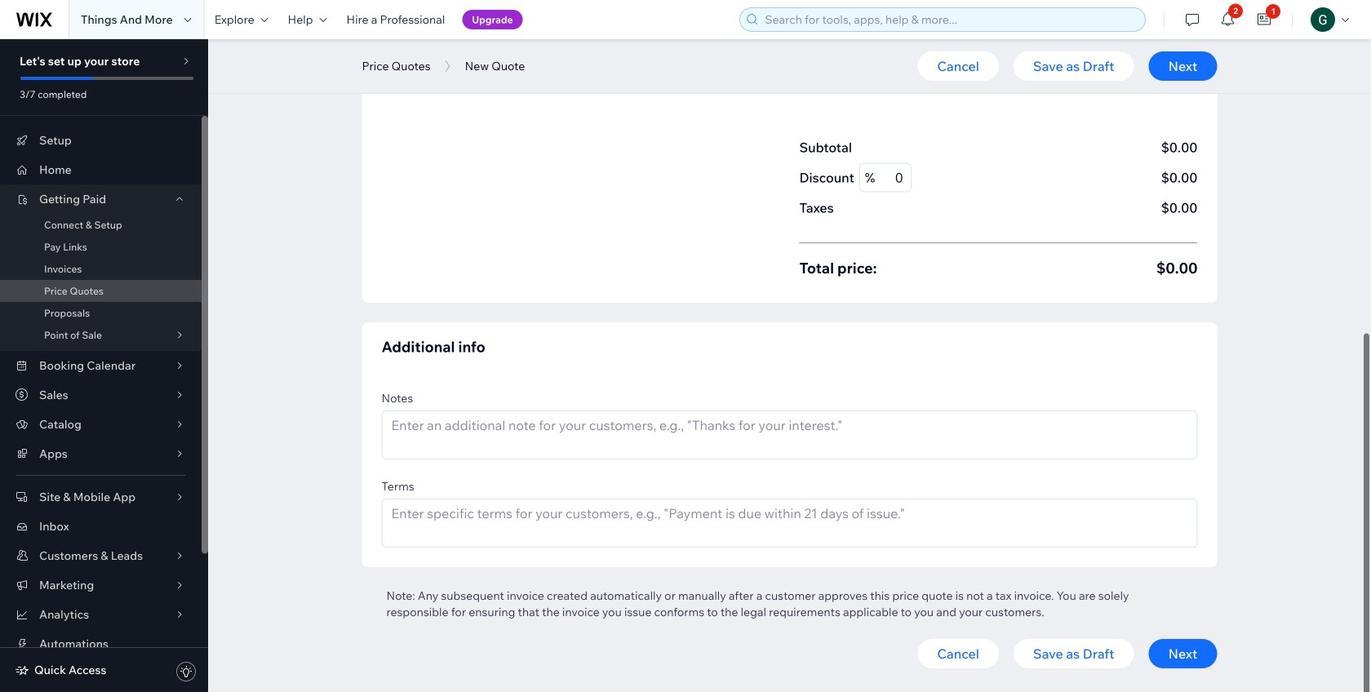 Task type: describe. For each thing, give the bounding box(es) containing it.
Enter an additional note for your customers, e.g., "Thanks for your interest." text field
[[382, 411, 1198, 460]]

Enter specific terms for your customers, e.g., "Payment is due within 21 days of issue." text field
[[382, 499, 1198, 548]]

Enter item here field
[[400, 12, 546, 40]]

Search for tools, apps, help & more... field
[[760, 8, 1140, 31]]

sidebar element
[[0, 39, 208, 692]]



Task type: vqa. For each thing, say whether or not it's contained in the screenshot.
Home
no



Task type: locate. For each thing, give the bounding box(es) containing it.
None number field
[[875, 164, 906, 191]]

None text field
[[855, 12, 897, 40]]

None text field
[[762, 12, 839, 40]]

None field
[[914, 12, 977, 40], [1012, 12, 1075, 40], [914, 12, 977, 40], [1012, 12, 1075, 40]]

Enter a description field
[[581, 12, 746, 40]]



